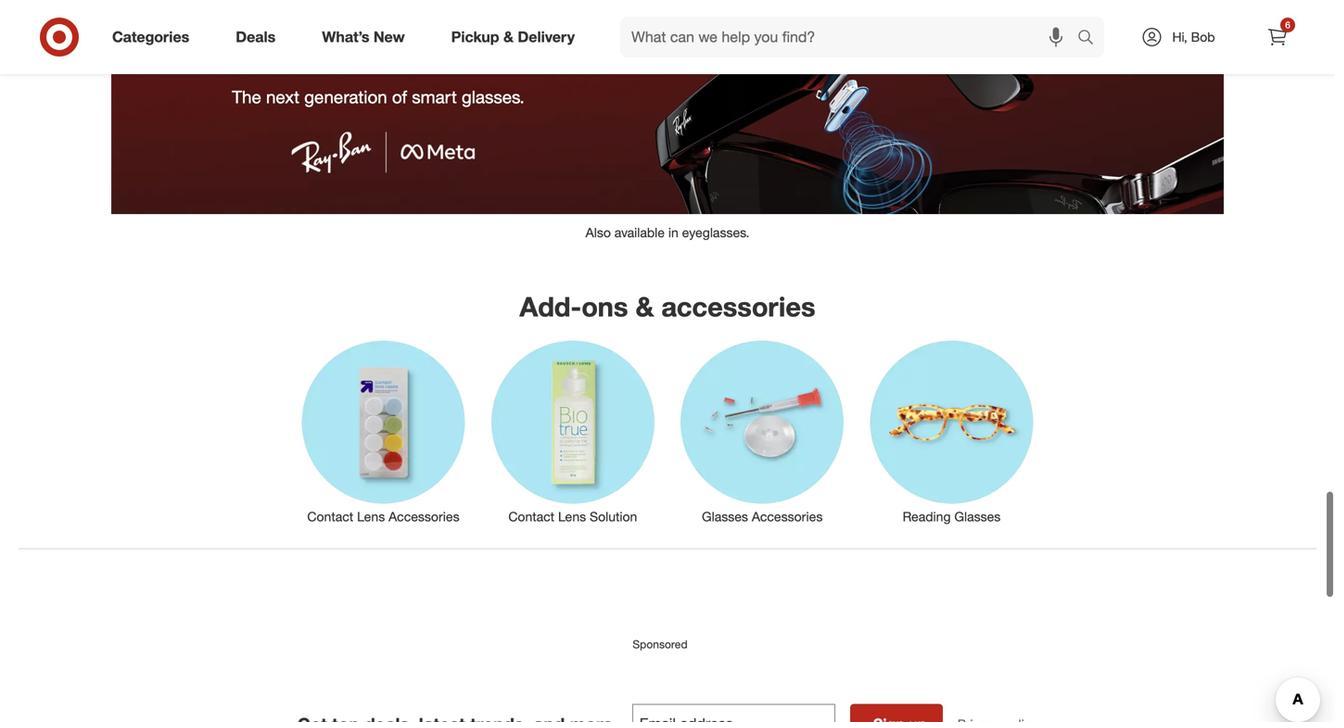 Task type: locate. For each thing, give the bounding box(es) containing it.
0 horizontal spatial &
[[503, 28, 514, 46]]

next
[[266, 86, 299, 107]]

None text field
[[632, 704, 835, 722]]

sponsored
[[633, 637, 688, 651]]

meta
[[348, 31, 438, 76]]

lens for solution
[[558, 509, 586, 525]]

& inside "link"
[[503, 28, 514, 46]]

1 contact from the left
[[307, 509, 353, 525]]

2 contact from the left
[[508, 509, 555, 525]]

2 accessories from the left
[[752, 509, 823, 525]]

& right ons
[[636, 290, 654, 323]]

glasses accessories
[[702, 509, 823, 525]]

glasses
[[702, 509, 748, 525], [954, 509, 1001, 525]]

& right pickup
[[503, 28, 514, 46]]

2 glasses from the left
[[954, 509, 1001, 525]]

contact inside "contact lens accessories" link
[[307, 509, 353, 525]]

contact lens solution
[[508, 509, 637, 525]]

1 horizontal spatial contact
[[508, 509, 555, 525]]

1 horizontal spatial &
[[636, 290, 654, 323]]

deals
[[236, 28, 276, 46]]

deals link
[[220, 17, 299, 57]]

What can we help you find? suggestions appear below search field
[[620, 17, 1082, 57]]

1 lens from the left
[[357, 509, 385, 525]]

1 accessories from the left
[[389, 509, 460, 525]]

accessories inside glasses accessories link
[[752, 509, 823, 525]]

glasses.
[[462, 86, 525, 107]]

accessories
[[389, 509, 460, 525], [752, 509, 823, 525]]

lens
[[357, 509, 385, 525], [558, 509, 586, 525]]

hi,
[[1172, 29, 1187, 45]]

2 lens from the left
[[558, 509, 586, 525]]

1 horizontal spatial glasses
[[954, 509, 1001, 525]]

new
[[374, 28, 405, 46]]

in
[[668, 224, 678, 241]]

contact for contact lens accessories
[[307, 509, 353, 525]]

contact
[[307, 509, 353, 525], [508, 509, 555, 525]]

1 horizontal spatial accessories
[[752, 509, 823, 525]]

what's new link
[[306, 17, 428, 57]]

&
[[503, 28, 514, 46], [636, 290, 654, 323]]

0 horizontal spatial accessories
[[389, 509, 460, 525]]

0 horizontal spatial lens
[[357, 509, 385, 525]]

accessories inside "contact lens accessories" link
[[389, 509, 460, 525]]

1 vertical spatial &
[[636, 290, 654, 323]]

1 horizontal spatial lens
[[558, 509, 586, 525]]

what's
[[322, 28, 369, 46]]

0 horizontal spatial glasses
[[702, 509, 748, 525]]

reading glasses link
[[857, 337, 1046, 526]]

6 link
[[1257, 17, 1298, 57]]

the
[[232, 86, 261, 107]]

0 horizontal spatial contact
[[307, 509, 353, 525]]

1 glasses from the left
[[702, 509, 748, 525]]

0 vertical spatial &
[[503, 28, 514, 46]]

contact inside contact lens solution link
[[508, 509, 555, 525]]



Task type: describe. For each thing, give the bounding box(es) containing it.
eyeglasses.
[[682, 224, 749, 241]]

ons
[[582, 290, 628, 323]]

ai
[[449, 31, 485, 76]]

pickup & delivery link
[[435, 17, 598, 57]]

6
[[1285, 19, 1290, 31]]

ask
[[271, 31, 338, 76]]

search
[[1069, 30, 1114, 48]]

contact lens accessories
[[307, 509, 460, 525]]

contact lens accessories link
[[289, 337, 478, 526]]

add-
[[520, 290, 582, 323]]

hi, bob
[[1172, 29, 1215, 45]]

bob
[[1191, 29, 1215, 45]]

ask meta ai
[[271, 31, 485, 76]]

of
[[392, 86, 407, 107]]

available
[[615, 224, 665, 241]]

delivery
[[518, 28, 575, 46]]

search button
[[1069, 17, 1114, 61]]

what's new
[[322, 28, 405, 46]]

accessories
[[661, 290, 816, 323]]

reading glasses
[[903, 509, 1001, 525]]

contact lens solution link
[[478, 337, 668, 526]]

solution
[[590, 509, 637, 525]]

also available in eyeglasses.
[[586, 224, 749, 241]]

glasses accessories link
[[668, 337, 857, 526]]

reading
[[903, 509, 951, 525]]

also
[[586, 224, 611, 241]]

generation
[[304, 86, 387, 107]]

smart
[[412, 86, 457, 107]]

categories link
[[96, 17, 213, 57]]

pickup & delivery
[[451, 28, 575, 46]]

contact for contact lens solution
[[508, 509, 555, 525]]

the next generation of smart glasses.
[[232, 86, 525, 107]]

lens for accessories
[[357, 509, 385, 525]]

pickup
[[451, 28, 499, 46]]

categories
[[112, 28, 189, 46]]

add-ons & accessories
[[520, 290, 816, 323]]

ray-ban stories. rayban and meta logo image
[[111, 0, 1224, 214]]



Task type: vqa. For each thing, say whether or not it's contained in the screenshot.
Accessories inside "link"
yes



